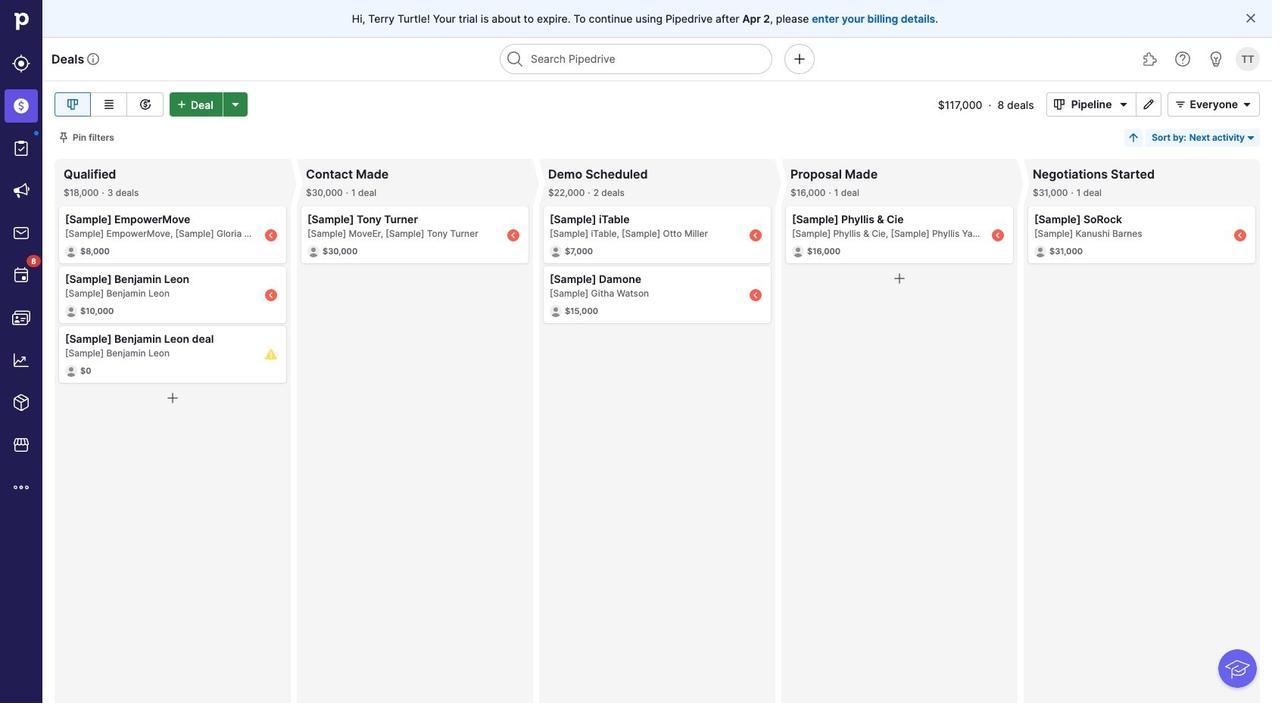 Task type: describe. For each thing, give the bounding box(es) containing it.
insights image
[[12, 351, 30, 370]]

sales inbox image
[[12, 224, 30, 242]]

marketplace image
[[12, 436, 30, 454]]

leads image
[[12, 55, 30, 73]]

add deal options image
[[226, 98, 244, 111]]

color undefined image
[[12, 139, 30, 158]]

list image
[[100, 95, 118, 114]]

forecast image
[[136, 95, 154, 114]]

edit pipeline image
[[1140, 98, 1158, 111]]

quick help image
[[1174, 50, 1192, 68]]

0 vertical spatial color primary image
[[1245, 12, 1257, 24]]

info image
[[87, 53, 99, 65]]



Task type: locate. For each thing, give the bounding box(es) containing it.
menu item
[[0, 85, 42, 127]]

add deal element
[[170, 92, 247, 117]]

2 vertical spatial color primary image
[[164, 389, 182, 407]]

knowledge center bot, also known as kc bot is an onboarding assistant that allows you to see the list of onboarding items in one place for quick and easy reference. this improves your in-app experience. image
[[1219, 650, 1257, 688]]

1 horizontal spatial color primary image
[[891, 270, 909, 288]]

menu
[[0, 0, 42, 704]]

campaigns image
[[12, 182, 30, 200]]

color primary image
[[1050, 98, 1068, 111], [1115, 98, 1133, 111], [1172, 98, 1190, 111], [1238, 98, 1256, 111], [58, 132, 70, 144], [1245, 132, 1257, 144]]

change order image
[[1128, 132, 1140, 144]]

deals image
[[12, 97, 30, 115]]

products image
[[12, 394, 30, 412]]

quick add image
[[791, 50, 809, 68]]

color primary inverted image
[[173, 98, 191, 111]]

contacts image
[[12, 309, 30, 327]]

color undefined image
[[12, 267, 30, 285]]

Search Pipedrive field
[[500, 44, 772, 74]]

color primary image
[[1245, 12, 1257, 24], [891, 270, 909, 288], [164, 389, 182, 407]]

1 vertical spatial color primary image
[[891, 270, 909, 288]]

0 horizontal spatial color primary image
[[164, 389, 182, 407]]

2 horizontal spatial color primary image
[[1245, 12, 1257, 24]]

home image
[[10, 10, 33, 33]]

sales assistant image
[[1207, 50, 1225, 68]]

more image
[[12, 479, 30, 497]]

pipeline image
[[64, 95, 82, 114]]



